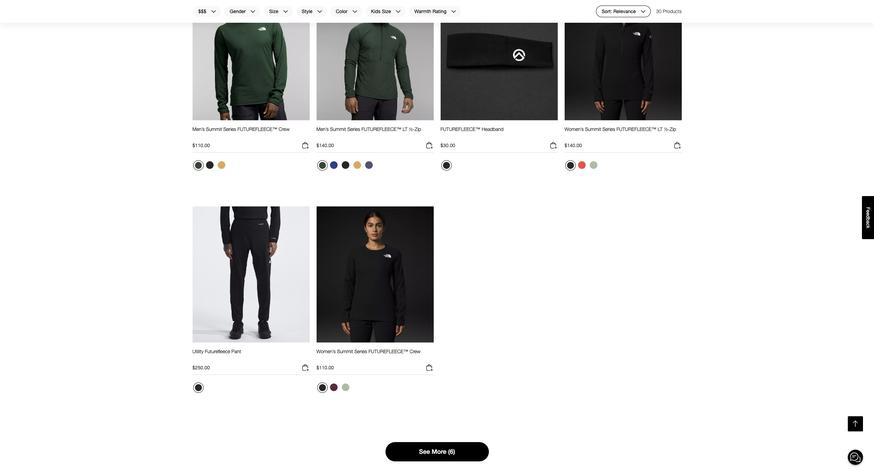 Task type: locate. For each thing, give the bounding box(es) containing it.
1 horizontal spatial $140.00
[[565, 143, 582, 148]]

0 horizontal spatial misty sage radio
[[340, 382, 351, 393]]

Pine Needle radio
[[193, 161, 204, 171], [317, 161, 328, 171]]

1 vertical spatial $110.00 button
[[317, 364, 434, 375]]

$140.00 button for men's
[[317, 142, 434, 153]]

pine needle image for $140.00
[[319, 162, 326, 169]]

1 horizontal spatial misty sage image
[[590, 162, 598, 169]]

1 horizontal spatial lt
[[658, 126, 663, 132]]

men's
[[193, 126, 205, 132], [317, 126, 329, 132]]

TNF Black radio
[[204, 160, 215, 171], [193, 383, 204, 393], [317, 383, 328, 393]]

Cave Blue radio
[[364, 160, 375, 171]]

1 zip from the left
[[415, 126, 422, 132]]

1 vertical spatial tnf black image
[[319, 385, 326, 392]]

misty sage radio right boysenberry image
[[340, 382, 351, 393]]

size right gender dropdown button
[[269, 8, 279, 14]]

1 pine needle radio from the left
[[193, 161, 204, 171]]

$140.00 up tnf blue icon
[[317, 143, 334, 148]]

pine needle radio for $140.00
[[317, 161, 328, 171]]

2 size from the left
[[382, 8, 391, 14]]

1 vertical spatial crew
[[410, 349, 421, 355]]

tnf black radio left summit gold icon
[[204, 160, 215, 171]]

½- for women's summit series futurefleece™ lt ½-zip
[[665, 126, 670, 132]]

misty sage image for $140.00
[[590, 162, 598, 169]]

½- inside men's summit series futurefleece™ lt ½-zip button
[[409, 126, 415, 132]]

misty sage radio right radiant orange image
[[588, 160, 600, 171]]

tnf black image down $250.00 on the left of page
[[195, 385, 202, 392]]

Boysenberry radio
[[328, 382, 340, 393]]

$110.00 for men's
[[193, 143, 210, 148]]

futurefleece™ for men's summit series futurefleece™ lt ½-zip
[[362, 126, 402, 132]]

0 horizontal spatial pine needle radio
[[193, 161, 204, 171]]

$110.00 button
[[193, 142, 310, 153], [317, 364, 434, 375]]

men's for men's summit series futurefleece™ lt ½-zip
[[317, 126, 329, 132]]

0 horizontal spatial tnf black image
[[319, 385, 326, 392]]

tnf black radio down $250.00 on the left of page
[[193, 383, 204, 393]]

size
[[269, 8, 279, 14], [382, 8, 391, 14]]

summit for women's summit series futurefleece™ lt ½-zip
[[586, 126, 602, 132]]

misty sage radio for $140.00
[[588, 160, 600, 171]]

0 horizontal spatial misty sage image
[[342, 384, 350, 392]]

$choose color$ option group for men's summit series futurefleece™ lt ½-zip
[[317, 160, 375, 174]]

tnf black image
[[206, 162, 214, 169], [342, 162, 350, 169], [443, 162, 450, 169], [195, 385, 202, 392]]

1 horizontal spatial pine needle image
[[319, 162, 326, 169]]

kids
[[371, 8, 381, 14]]

lt
[[403, 126, 408, 132], [658, 126, 663, 132]]

sort: relevance button
[[596, 6, 651, 17]]

futurefleece™
[[238, 126, 278, 132], [362, 126, 402, 132], [441, 126, 481, 132], [617, 126, 657, 132], [369, 349, 409, 355]]

0 horizontal spatial $140.00
[[317, 143, 334, 148]]

0 horizontal spatial tnf black radio
[[340, 160, 351, 171]]

warmth rating button
[[409, 6, 462, 17]]

misty sage image right radiant orange image
[[590, 162, 598, 169]]

1 pine needle image from the left
[[195, 162, 202, 169]]

0 horizontal spatial pine needle image
[[195, 162, 202, 169]]

series inside women's summit series futurefleece™ crew button
[[355, 349, 367, 355]]

b
[[866, 218, 872, 221]]

1 size from the left
[[269, 8, 279, 14]]

women's summit series futurefleece™ lt ½-zip
[[565, 126, 677, 132]]

$110.00 button for women's summit series futurefleece™ crew
[[317, 364, 434, 375]]

2 $140.00 from the left
[[565, 143, 582, 148]]

tnf black image inside radio
[[319, 385, 326, 392]]

size right kids
[[382, 8, 391, 14]]

$110.00
[[193, 143, 210, 148], [317, 365, 334, 371]]

warmth rating
[[415, 8, 447, 14]]

$110.00 button down the men's summit series futurefleece™ crew button
[[193, 142, 310, 153]]

tnf black image left summit gold icon
[[206, 162, 214, 169]]

men's for men's summit series futurefleece™ crew
[[193, 126, 205, 132]]

Radiant Orange radio
[[577, 160, 588, 171]]

tnf black radio left boysenberry image
[[317, 383, 328, 393]]

2 $140.00 button from the left
[[565, 142, 682, 153]]

1 horizontal spatial men's
[[317, 126, 329, 132]]

e up b
[[866, 213, 872, 215]]

tnf black radio down $30.00
[[442, 161, 452, 171]]

series inside the men's summit series futurefleece™ crew button
[[224, 126, 236, 132]]

1 horizontal spatial women's
[[565, 126, 584, 132]]

d
[[866, 215, 872, 218]]

summit gold image
[[218, 162, 225, 169]]

Misty Sage radio
[[588, 160, 600, 171], [340, 382, 351, 393]]

summit gold image
[[354, 162, 361, 169]]

0 horizontal spatial size
[[269, 8, 279, 14]]

$choose color$ option group for women's summit series futurefleece™ crew
[[317, 382, 352, 396]]

futurefleece™ for men's summit series futurefleece™ crew
[[238, 126, 278, 132]]

utility futurefleece pant image
[[193, 206, 310, 343]]

f e e d b a c k button
[[863, 196, 875, 239]]

$110.00 for women's
[[317, 365, 334, 371]]

1 horizontal spatial pine needle radio
[[317, 161, 328, 171]]

½- inside women's summit series futurefleece™ lt ½-zip button
[[665, 126, 670, 132]]

kids size button
[[365, 6, 406, 17]]

summit
[[206, 126, 222, 132], [330, 126, 346, 132], [586, 126, 602, 132], [337, 349, 353, 355]]

pine needle radio for $110.00
[[193, 161, 204, 171]]

$140.00
[[317, 143, 334, 148], [565, 143, 582, 148]]

Summit Gold radio
[[216, 160, 227, 171], [352, 160, 363, 171]]

0 horizontal spatial zip
[[415, 126, 422, 132]]

1 horizontal spatial summit gold radio
[[352, 160, 363, 171]]

2 lt from the left
[[658, 126, 663, 132]]

$140.00 for men's
[[317, 143, 334, 148]]

zip for women's summit series futurefleece™ lt ½-zip
[[670, 126, 677, 132]]

1 men's from the left
[[193, 126, 205, 132]]

zip
[[415, 126, 422, 132], [670, 126, 677, 132]]

f e e d b a c k
[[866, 207, 872, 228]]

utility
[[193, 349, 204, 355]]

1 horizontal spatial $110.00 button
[[317, 364, 434, 375]]

30
[[657, 8, 662, 14]]

men's summit series futurefleece™ crew
[[193, 126, 290, 132]]

series inside men's summit series futurefleece™ lt ½-zip button
[[348, 126, 360, 132]]

pant
[[232, 349, 241, 355]]

relevance
[[614, 8, 636, 14]]

e
[[866, 210, 872, 213], [866, 213, 872, 215]]

k
[[866, 226, 872, 228]]

1 ½- from the left
[[409, 126, 415, 132]]

0 horizontal spatial men's
[[193, 126, 205, 132]]

$$$ button
[[193, 6, 221, 17]]

$$$
[[198, 8, 207, 14]]

1 horizontal spatial zip
[[670, 126, 677, 132]]

0 horizontal spatial ½-
[[409, 126, 415, 132]]

1 horizontal spatial $140.00 button
[[565, 142, 682, 153]]

color
[[336, 8, 348, 14]]

tnf black image left radiant orange image
[[567, 162, 574, 169]]

crew
[[279, 126, 290, 132], [410, 349, 421, 355]]

misty sage image
[[590, 162, 598, 169], [342, 384, 350, 392]]

2 e from the top
[[866, 213, 872, 215]]

0 horizontal spatial $110.00 button
[[193, 142, 310, 153]]

0 vertical spatial misty sage radio
[[588, 160, 600, 171]]

0 horizontal spatial crew
[[279, 126, 290, 132]]

$140.00 button
[[317, 142, 434, 153], [565, 142, 682, 153]]

lt for women's summit series futurefleece™ lt ½-zip
[[658, 126, 663, 132]]

0 horizontal spatial $140.00 button
[[317, 142, 434, 153]]

$choose color$ option group
[[193, 160, 228, 174], [317, 160, 375, 174], [565, 160, 600, 174], [317, 382, 352, 396]]

1 $140.00 from the left
[[317, 143, 334, 148]]

tnf black image inside option
[[567, 162, 574, 169]]

2 ½- from the left
[[665, 126, 670, 132]]

more
[[432, 448, 447, 456]]

TNF Black radio
[[340, 160, 351, 171], [442, 161, 452, 171], [566, 161, 576, 171]]

1 vertical spatial misty sage radio
[[340, 382, 351, 393]]

1 horizontal spatial crew
[[410, 349, 421, 355]]

0 vertical spatial tnf black image
[[567, 162, 574, 169]]

$140.00 up radiant orange image
[[565, 143, 582, 148]]

utility futurefleece pant
[[193, 349, 241, 355]]

pine needle image
[[195, 162, 202, 169], [319, 162, 326, 169]]

pine needle image left summit gold icon
[[195, 162, 202, 169]]

1 lt from the left
[[403, 126, 408, 132]]

women's
[[565, 126, 584, 132], [317, 349, 336, 355]]

tnf black image
[[567, 162, 574, 169], [319, 385, 326, 392]]

$30.00 button
[[441, 142, 558, 153]]

1 horizontal spatial tnf black image
[[567, 162, 574, 169]]

style
[[302, 8, 313, 14]]

0 horizontal spatial women's
[[317, 349, 336, 355]]

headband
[[482, 126, 504, 132]]

1 vertical spatial misty sage image
[[342, 384, 350, 392]]

pine needle image left tnf blue icon
[[319, 162, 326, 169]]

1 vertical spatial women's
[[317, 349, 336, 355]]

futurefleece™ for women's summit series futurefleece™ lt ½-zip
[[617, 126, 657, 132]]

0 vertical spatial crew
[[279, 126, 290, 132]]

1 horizontal spatial misty sage radio
[[588, 160, 600, 171]]

1 horizontal spatial size
[[382, 8, 391, 14]]

0 horizontal spatial summit gold radio
[[216, 160, 227, 171]]

color button
[[330, 6, 363, 17]]

2 zip from the left
[[670, 126, 677, 132]]

sort: relevance
[[602, 8, 636, 14]]

1 horizontal spatial ½-
[[665, 126, 670, 132]]

gender button
[[224, 6, 261, 17]]

1 $140.00 button from the left
[[317, 142, 434, 153]]

$140.00 button down women's summit series futurefleece™ lt ½-zip button
[[565, 142, 682, 153]]

0 vertical spatial $110.00
[[193, 143, 210, 148]]

0 vertical spatial misty sage image
[[590, 162, 598, 169]]

0 horizontal spatial $110.00
[[193, 143, 210, 148]]

gender
[[230, 8, 246, 14]]

0 vertical spatial women's
[[565, 126, 584, 132]]

TNF Blue radio
[[328, 160, 340, 171]]

women's summit series futurefleece™ crew button
[[317, 349, 421, 361]]

pine needle radio left tnf blue icon
[[317, 161, 328, 171]]

2 men's from the left
[[317, 126, 329, 132]]

men's summit series futurefleece™ lt ½-zip image
[[317, 0, 434, 121]]

tnf black radio right tnf blue option
[[340, 160, 351, 171]]

crew for women's summit series futurefleece™ crew
[[410, 349, 421, 355]]

e up d
[[866, 210, 872, 213]]

$140.00 for women's
[[565, 143, 582, 148]]

rating
[[433, 8, 447, 14]]

misty sage image right boysenberry image
[[342, 384, 350, 392]]

misty sage image for $110.00
[[342, 384, 350, 392]]

tnf black radio left radiant orange image
[[566, 161, 576, 171]]

$110.00 button down women's summit series futurefleece™ crew button
[[317, 364, 434, 375]]

futurefleece™ headband image
[[441, 0, 558, 121]]

½- for men's summit series futurefleece™ lt ½-zip
[[409, 126, 415, 132]]

series inside women's summit series futurefleece™ lt ½-zip button
[[603, 126, 616, 132]]

½-
[[409, 126, 415, 132], [665, 126, 670, 132]]

series
[[224, 126, 236, 132], [348, 126, 360, 132], [603, 126, 616, 132], [355, 349, 367, 355]]

women's summit series futurefleece™ crew image
[[317, 206, 434, 343]]

2 pine needle radio from the left
[[317, 161, 328, 171]]

1 e from the top
[[866, 210, 872, 213]]

0 horizontal spatial lt
[[403, 126, 408, 132]]

$140.00 button down men's summit series futurefleece™ lt ½-zip button
[[317, 142, 434, 153]]

1 horizontal spatial $110.00
[[317, 365, 334, 371]]

tnf black image left boysenberry image
[[319, 385, 326, 392]]

0 vertical spatial $110.00 button
[[193, 142, 310, 153]]

women's summit series futurefleece™ lt ½-zip button
[[565, 126, 677, 139]]

pine needle radio left summit gold icon
[[193, 161, 204, 171]]

summit for women's summit series futurefleece™ crew
[[337, 349, 353, 355]]

1 vertical spatial $110.00
[[317, 365, 334, 371]]

crew for men's summit series futurefleece™ crew
[[279, 126, 290, 132]]

2 pine needle image from the left
[[319, 162, 326, 169]]



Task type: describe. For each thing, give the bounding box(es) containing it.
summit for men's summit series futurefleece™ lt ½-zip
[[330, 126, 346, 132]]

futurefleece™ for women's summit series futurefleece™ crew
[[369, 349, 409, 355]]

$110.00 button for men's summit series futurefleece™ crew
[[193, 142, 310, 153]]

back to top image
[[852, 420, 861, 429]]

$choose color$ option group for women's summit series futurefleece™ lt ½-zip
[[565, 160, 600, 174]]

women's for women's summit series futurefleece™ lt ½-zip
[[565, 126, 584, 132]]

utility futurefleece pant button
[[193, 349, 241, 361]]

size button
[[264, 6, 293, 17]]

tnf black image for $140.00
[[567, 162, 574, 169]]

$30.00
[[441, 143, 456, 148]]

men's summit series futurefleece™ lt ½-zip button
[[317, 126, 422, 139]]

radiant orange image
[[578, 162, 586, 169]]

lt for men's summit series futurefleece™ lt ½-zip
[[403, 126, 408, 132]]

futurefleece™ headband
[[441, 126, 504, 132]]

0 horizontal spatial tnf black radio
[[193, 383, 204, 393]]

pine needle image for $110.00
[[195, 162, 202, 169]]

men's summit series futurefleece™ crew image
[[193, 0, 310, 121]]

a
[[866, 221, 872, 223]]

series for women's summit series futurefleece™ crew
[[355, 349, 367, 355]]

sort:
[[602, 8, 613, 14]]

tnf black image down $30.00
[[443, 162, 450, 169]]

2 horizontal spatial tnf black radio
[[566, 161, 576, 171]]

$140.00 button for women's
[[565, 142, 682, 153]]

$250.00
[[193, 365, 210, 371]]

2 horizontal spatial tnf black radio
[[317, 383, 328, 393]]

men's summit series futurefleece™ crew button
[[193, 126, 290, 139]]

tnf blue image
[[330, 162, 338, 169]]

f
[[866, 207, 872, 210]]

women's summit series futurefleece™ crew
[[317, 349, 421, 355]]

1 summit gold radio from the left
[[216, 160, 227, 171]]

tnf black image for $110.00
[[319, 385, 326, 392]]

tnf black image right tnf blue option
[[342, 162, 350, 169]]

$250.00 button
[[193, 364, 310, 375]]

30 products status
[[657, 6, 682, 17]]

kids size
[[371, 8, 391, 14]]

boysenberry image
[[330, 384, 338, 392]]

style button
[[296, 6, 328, 17]]

series for women's summit series futurefleece™ lt ½-zip
[[603, 126, 616, 132]]

see
[[419, 448, 430, 456]]

women's for women's summit series futurefleece™ crew
[[317, 349, 336, 355]]

series for men's summit series futurefleece™ crew
[[224, 126, 236, 132]]

cave blue image
[[365, 162, 373, 169]]

1 horizontal spatial tnf black radio
[[204, 160, 215, 171]]

see more (6) button
[[386, 442, 489, 462]]

see more (6)
[[419, 448, 455, 456]]

misty sage radio for $110.00
[[340, 382, 351, 393]]

warmth
[[415, 8, 432, 14]]

30 products
[[657, 8, 682, 14]]

women's summit series futurefleece™ lt ½-zip image
[[565, 0, 682, 121]]

2 summit gold radio from the left
[[352, 160, 363, 171]]

men's summit series futurefleece™ lt ½-zip
[[317, 126, 422, 132]]

products
[[664, 8, 682, 14]]

series for men's summit series futurefleece™ lt ½-zip
[[348, 126, 360, 132]]

futurefleece
[[205, 349, 230, 355]]

$choose color$ option group for men's summit series futurefleece™ crew
[[193, 160, 228, 174]]

futurefleece™ headband button
[[441, 126, 504, 139]]

1 horizontal spatial tnf black radio
[[442, 161, 452, 171]]

c
[[866, 223, 872, 226]]

(6)
[[449, 448, 455, 456]]

zip for men's summit series futurefleece™ lt ½-zip
[[415, 126, 422, 132]]

summit for men's summit series futurefleece™ crew
[[206, 126, 222, 132]]



Task type: vqa. For each thing, say whether or not it's contained in the screenshot.
the bottommost Us
no



